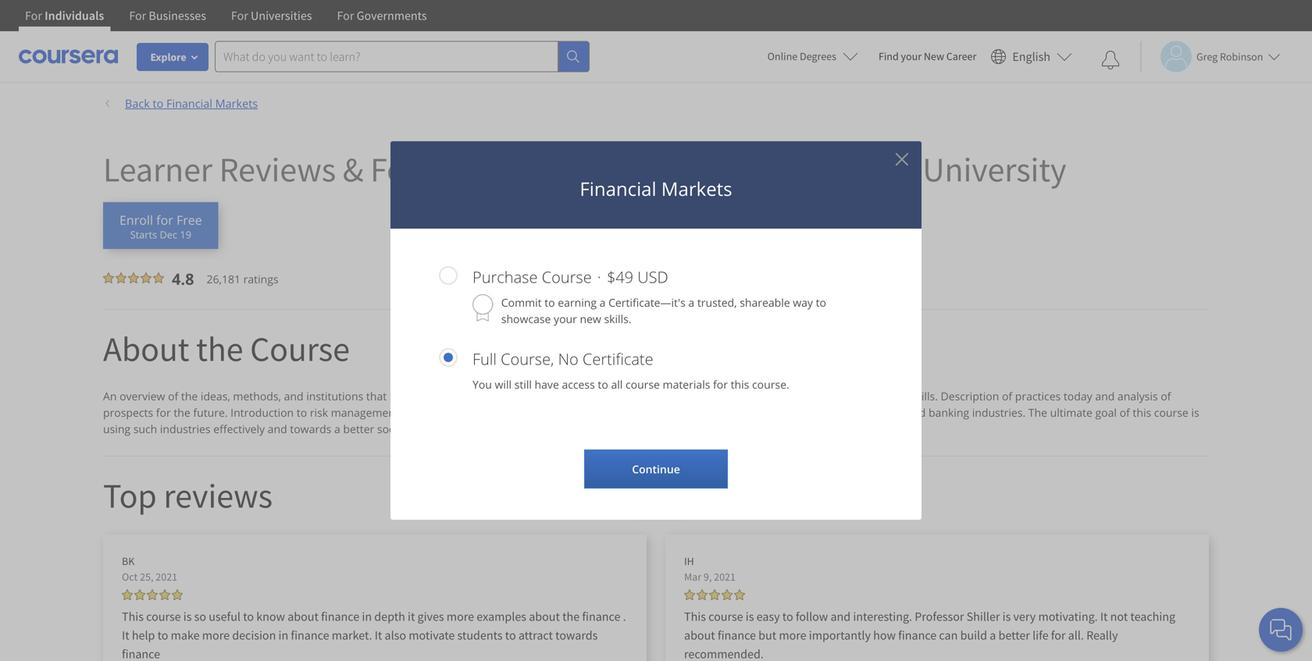 Task type: locate. For each thing, give the bounding box(es) containing it.
such
[[133, 422, 157, 437]]

showcase
[[501, 312, 551, 326]]

prospects
[[103, 405, 153, 420]]

shiller
[[967, 609, 1000, 625]]

towards right attract on the left bottom of page
[[555, 628, 598, 644]]

in left depth
[[362, 609, 372, 625]]

a right build
[[990, 628, 996, 644]]

this for this course is easy to follow and interesting. professor shiller is very motivating. it not teaching about finance but more importantly how finance can build a better life for all. really recommended.
[[684, 609, 706, 625]]

1 vertical spatial better
[[999, 628, 1030, 644]]

skills. inside commit to earning a certificate—it's a trusted, shareable way to showcase your new skills.
[[604, 312, 631, 326]]

continue
[[632, 462, 680, 477]]

is inside this course is so useful to know about finance in depth it gives more examples about the finance . it help to make more decision in finance market. it also motivate students to attract towards finance
[[183, 609, 192, 625]]

2 for from the left
[[129, 8, 146, 23]]

attract
[[518, 628, 553, 644]]

0 horizontal spatial this
[[731, 377, 749, 392]]

0 horizontal spatial in
[[278, 628, 288, 644]]

your
[[901, 49, 922, 63], [554, 312, 577, 326]]

0 vertical spatial your
[[901, 49, 922, 63]]

2 2021 from the left
[[714, 570, 736, 584]]

oct
[[122, 570, 138, 584]]

course
[[626, 377, 660, 392], [1154, 405, 1189, 420], [146, 609, 181, 625], [708, 609, 743, 625]]

and left all
[[587, 389, 607, 404]]

4 for from the left
[[337, 8, 354, 23]]

1 vertical spatial your
[[554, 312, 577, 326]]

1 horizontal spatial in
[[362, 609, 372, 625]]

2021
[[156, 570, 177, 584], [714, 570, 736, 584]]

in
[[362, 609, 372, 625], [278, 628, 288, 644]]

the up industries
[[174, 405, 190, 420]]

purchase course · $49 usd
[[473, 266, 668, 288]]

1 horizontal spatial 2021
[[714, 570, 736, 584]]

1 horizontal spatial your
[[901, 49, 922, 63]]

reviews
[[219, 148, 336, 191]]

it left help on the left of the page
[[122, 628, 129, 644]]

continue button
[[584, 450, 728, 489]]

starts
[[130, 228, 157, 242]]

for universities
[[231, 8, 312, 23]]

2021 inside bk oct 25, 2021
[[156, 570, 177, 584]]

course up recommended.
[[708, 609, 743, 625]]

access
[[562, 377, 595, 392]]

this up help on the left of the page
[[122, 609, 144, 625]]

for left governments
[[337, 8, 354, 23]]

2021 right "25,"
[[156, 570, 177, 584]]

1 vertical spatial course
[[250, 327, 350, 371]]

4.8
[[172, 268, 194, 290]]

this down mar
[[684, 609, 706, 625]]

free
[[176, 212, 202, 228]]

for inside enroll for free starts dec 19
[[156, 212, 173, 228]]

full course, no certificate you will still have access to all course materials for this course.
[[473, 348, 789, 392]]

for
[[515, 148, 555, 191], [156, 212, 173, 228], [713, 377, 728, 392], [156, 405, 171, 420], [1051, 628, 1066, 644]]

leadership
[[854, 389, 908, 404]]

skills. up banking
[[911, 389, 938, 404]]

.
[[623, 609, 626, 625]]

to right back
[[153, 96, 163, 111]]

your right find
[[901, 49, 922, 63]]

1 horizontal spatial better
[[999, 628, 1030, 644]]

None search field
[[215, 41, 590, 72]]

commit
[[501, 295, 542, 310]]

0 horizontal spatial course
[[250, 327, 350, 371]]

markets
[[215, 96, 258, 111], [698, 148, 811, 191], [661, 176, 732, 202]]

this down analysis
[[1133, 405, 1151, 420]]

find your new career link
[[871, 47, 984, 66]]

also
[[385, 628, 406, 644]]

better down management
[[343, 422, 374, 437]]

this left on
[[731, 377, 749, 392]]

0 horizontal spatial more
[[202, 628, 230, 644]]

that
[[366, 389, 387, 404]]

0 horizontal spatial this
[[122, 609, 144, 625]]

2 horizontal spatial it
[[1100, 609, 1108, 625]]

for inside this course is easy to follow and interesting. professor shiller is very motivating. it not teaching about finance but more importantly how finance can build a better life for all. really recommended.
[[1051, 628, 1066, 644]]

0 vertical spatial better
[[343, 422, 374, 437]]

this inside this course is so useful to know about finance in depth it gives more examples about the finance . it help to make more decision in finance market. it also motivate students to attract towards finance
[[122, 609, 144, 625]]

analysis
[[1118, 389, 1158, 404]]

more up students
[[447, 609, 474, 625]]

to up "decision"
[[243, 609, 254, 625]]

full
[[473, 348, 497, 370]]

about right know
[[288, 609, 319, 625]]

for for governments
[[337, 8, 354, 23]]

to right easy
[[782, 609, 793, 625]]

a
[[600, 295, 606, 310], [688, 295, 694, 310], [334, 422, 340, 437], [990, 628, 996, 644]]

a inside this course is easy to follow and interesting. professor shiller is very motivating. it not teaching about finance but more importantly how finance can build a better life for all. really recommended.
[[990, 628, 996, 644]]

0 vertical spatial towards
[[290, 422, 331, 437]]

to left still
[[504, 389, 514, 404]]

1 horizontal spatial this
[[684, 609, 706, 625]]

an overview of the ideas, methods, and institutions that permit human society to manage risks and foster enterprise.  emphasis on financially-savvy leadership skills. description of practices today and analysis of prospects for the future. introduction to risk management and behavioral finance principles to understand the real-world functioning of securities, insurance, and banking industries.  the ultimate goal of this course is using such industries effectively and towards a better society.
[[103, 389, 1199, 437]]

0 horizontal spatial about
[[288, 609, 319, 625]]

this inside full course, no certificate you will still have access to all course materials for this course.
[[731, 377, 749, 392]]

coursera image
[[19, 44, 118, 69]]

for left individuals
[[25, 8, 42, 23]]

for left "businesses"
[[129, 8, 146, 23]]

it left not
[[1100, 609, 1108, 625]]

management
[[331, 405, 399, 420]]

more
[[447, 609, 474, 625], [202, 628, 230, 644], [779, 628, 806, 644]]

0 vertical spatial this
[[731, 377, 749, 392]]

it inside this course is easy to follow and interesting. professor shiller is very motivating. it not teaching about finance but more importantly how finance can build a better life for all. really recommended.
[[1100, 609, 1108, 625]]

2021 for so
[[156, 570, 177, 584]]

course,
[[501, 348, 554, 370]]

1 vertical spatial skills.
[[911, 389, 938, 404]]

0 vertical spatial course
[[542, 266, 592, 288]]

0 horizontal spatial skills.
[[604, 312, 631, 326]]

1 vertical spatial towards
[[555, 628, 598, 644]]

world
[[691, 405, 720, 420]]

to right the way
[[816, 295, 826, 310]]

in down know
[[278, 628, 288, 644]]

1 vertical spatial in
[[278, 628, 288, 644]]

is
[[1191, 405, 1199, 420], [183, 609, 192, 625], [746, 609, 754, 625], [1003, 609, 1011, 625]]

0 horizontal spatial better
[[343, 422, 374, 437]]

this inside this course is easy to follow and interesting. professor shiller is very motivating. it not teaching about finance but more importantly how finance can build a better life for all. really recommended.
[[684, 609, 706, 625]]

overview
[[120, 389, 165, 404]]

securities,
[[797, 405, 848, 420]]

2021 right 9,
[[714, 570, 736, 584]]

this
[[122, 609, 144, 625], [684, 609, 706, 625]]

a down management
[[334, 422, 340, 437]]

and
[[284, 389, 304, 404], [587, 389, 607, 404], [1095, 389, 1115, 404], [402, 405, 421, 420], [906, 405, 926, 420], [268, 422, 287, 437], [831, 609, 851, 625]]

0 vertical spatial in
[[362, 609, 372, 625]]

course inside an overview of the ideas, methods, and institutions that permit human society to manage risks and foster enterprise.  emphasis on financially-savvy leadership skills. description of practices today and analysis of prospects for the future. introduction to risk management and behavioral finance principles to understand the real-world functioning of securities, insurance, and banking industries.  the ultimate goal of this course is using such industries effectively and towards a better society.
[[1154, 405, 1189, 420]]

of right overview
[[168, 389, 178, 404]]

a inside an overview of the ideas, methods, and institutions that permit human society to manage risks and foster enterprise.  emphasis on financially-savvy leadership skills. description of practices today and analysis of prospects for the future. introduction to risk management and behavioral finance principles to understand the real-world functioning of securities, insurance, and banking industries.  the ultimate goal of this course is using such industries effectively and towards a better society.
[[334, 422, 340, 437]]

better down very at the bottom of the page
[[999, 628, 1030, 644]]

1 this from the left
[[122, 609, 144, 625]]

all.
[[1068, 628, 1084, 644]]

course up institutions
[[250, 327, 350, 371]]

financially-
[[769, 389, 823, 404]]

more right but at bottom
[[779, 628, 806, 644]]

1 vertical spatial this
[[1133, 405, 1151, 420]]

this
[[731, 377, 749, 392], [1133, 405, 1151, 420]]

1 horizontal spatial towards
[[555, 628, 598, 644]]

2021 inside ih mar 9, 2021
[[714, 570, 736, 584]]

it left also in the bottom left of the page
[[375, 628, 382, 644]]

enroll for free starts dec 19
[[119, 212, 202, 242]]

no
[[558, 348, 579, 370]]

commit to earning a certificate—it's a trusted, shareable way to showcase your new skills.
[[501, 295, 826, 326]]

of
[[168, 389, 178, 404], [1002, 389, 1012, 404], [1161, 389, 1171, 404], [784, 405, 794, 420], [1120, 405, 1130, 420]]

society
[[466, 389, 501, 404]]

course down analysis
[[1154, 405, 1189, 420]]

it
[[1100, 609, 1108, 625], [122, 628, 129, 644], [375, 628, 382, 644]]

more down useful at the bottom of page
[[202, 628, 230, 644]]

1 horizontal spatial skills.
[[911, 389, 938, 404]]

decision
[[232, 628, 276, 644]]

1 2021 from the left
[[156, 570, 177, 584]]

filled star image
[[103, 273, 114, 284], [128, 273, 139, 284], [122, 590, 133, 601], [134, 590, 145, 601], [147, 590, 158, 601], [159, 590, 170, 601], [172, 590, 183, 601], [734, 590, 745, 601]]

finance down society
[[481, 405, 518, 420]]

show notifications image
[[1101, 51, 1120, 70]]

effectively
[[213, 422, 265, 437]]

26,181
[[207, 272, 241, 287]]

back to financial markets link
[[103, 83, 1209, 112]]

to
[[153, 96, 163, 111], [545, 295, 555, 310], [816, 295, 826, 310], [598, 377, 608, 392], [504, 389, 514, 404], [297, 405, 307, 420], [573, 405, 584, 420], [243, 609, 254, 625], [782, 609, 793, 625], [157, 628, 168, 644], [505, 628, 516, 644]]

reviews
[[164, 474, 273, 517]]

your down earning
[[554, 312, 577, 326]]

of right analysis
[[1161, 389, 1171, 404]]

about
[[288, 609, 319, 625], [529, 609, 560, 625], [684, 628, 715, 644]]

2 horizontal spatial about
[[684, 628, 715, 644]]

market.
[[332, 628, 372, 644]]

skills.
[[604, 312, 631, 326], [911, 389, 938, 404]]

2 horizontal spatial more
[[779, 628, 806, 644]]

more inside this course is easy to follow and interesting. professor shiller is very motivating. it not teaching about finance but more importantly how finance can build a better life for all. really recommended.
[[779, 628, 806, 644]]

0 vertical spatial skills.
[[604, 312, 631, 326]]

course right all
[[626, 377, 660, 392]]

universities
[[251, 8, 312, 23]]

insurance,
[[851, 405, 903, 420]]

0 horizontal spatial your
[[554, 312, 577, 326]]

1 horizontal spatial this
[[1133, 405, 1151, 420]]

course up earning
[[542, 266, 592, 288]]

to down examples
[[505, 628, 516, 644]]

will
[[495, 377, 512, 392]]

the left .
[[562, 609, 580, 625]]

about up recommended.
[[684, 628, 715, 644]]

about up attract on the left bottom of page
[[529, 609, 560, 625]]

easy
[[757, 609, 780, 625]]

·
[[597, 266, 601, 288]]

to left earning
[[545, 295, 555, 310]]

filled star image
[[116, 273, 127, 284], [141, 273, 152, 284], [153, 273, 164, 284], [684, 590, 695, 601], [697, 590, 708, 601], [709, 590, 720, 601], [722, 590, 733, 601]]

introduction
[[231, 405, 294, 420]]

finance up market.
[[321, 609, 359, 625]]

ultimate
[[1050, 405, 1093, 420]]

course up help on the left of the page
[[146, 609, 181, 625]]

0 horizontal spatial 2021
[[156, 570, 177, 584]]

skills. inside an overview of the ideas, methods, and institutions that permit human society to manage risks and foster enterprise.  emphasis on financially-savvy leadership skills. description of practices today and analysis of prospects for the future. introduction to risk management and behavioral finance principles to understand the real-world functioning of securities, insurance, and banking industries.  the ultimate goal of this course is using such industries effectively and towards a better society.
[[911, 389, 938, 404]]

skills. right new
[[604, 312, 631, 326]]

3 for from the left
[[231, 8, 248, 23]]

the
[[1028, 405, 1047, 420]]

certificate—it's
[[608, 295, 686, 310]]

by
[[817, 148, 852, 191]]

banner navigation
[[12, 0, 439, 31]]

9,
[[704, 570, 712, 584]]

for left universities
[[231, 8, 248, 23]]

1 for from the left
[[25, 8, 42, 23]]

useful
[[209, 609, 241, 625]]

to left risk
[[297, 405, 307, 420]]

2 this from the left
[[684, 609, 706, 625]]

practices
[[1015, 389, 1061, 404]]

about inside this course is easy to follow and interesting. professor shiller is very motivating. it not teaching about finance but more importantly how finance can build a better life for all. really recommended.
[[684, 628, 715, 644]]

1 horizontal spatial about
[[529, 609, 560, 625]]

professor
[[915, 609, 964, 625]]

0 horizontal spatial towards
[[290, 422, 331, 437]]

for inside an overview of the ideas, methods, and institutions that permit human society to manage risks and foster enterprise.  emphasis on financially-savvy leadership skills. description of practices today and analysis of prospects for the future. introduction to risk management and behavioral finance principles to understand the real-world functioning of securities, insurance, and banking industries.  the ultimate goal of this course is using such industries effectively and towards a better society.
[[156, 405, 171, 420]]

to left all
[[598, 377, 608, 392]]

and up importantly
[[831, 609, 851, 625]]

and left banking
[[906, 405, 926, 420]]

towards down risk
[[290, 422, 331, 437]]

better inside an overview of the ideas, methods, and institutions that permit human society to manage risks and foster enterprise.  emphasis on financially-savvy leadership skills. description of practices today and analysis of prospects for the future. introduction to risk management and behavioral finance principles to understand the real-world functioning of securities, insurance, and banking industries.  the ultimate goal of this course is using such industries effectively and towards a better society.
[[343, 422, 374, 437]]



Task type: vqa. For each thing, say whether or not it's contained in the screenshot.
the access
yes



Task type: describe. For each thing, give the bounding box(es) containing it.
2021 for easy
[[714, 570, 736, 584]]

finance left market.
[[291, 628, 329, 644]]

to right help on the left of the page
[[157, 628, 168, 644]]

ratings
[[243, 272, 278, 287]]

finance up recommended.
[[718, 628, 756, 644]]

usd
[[638, 266, 668, 288]]

finance down professor
[[898, 628, 937, 644]]

for for individuals
[[25, 8, 42, 23]]

emphasis
[[701, 389, 750, 404]]

individuals
[[45, 8, 104, 23]]

motivate
[[409, 628, 455, 644]]

help
[[132, 628, 155, 644]]

learner
[[103, 148, 212, 191]]

recommended.
[[684, 647, 764, 662]]

1 horizontal spatial course
[[542, 266, 592, 288]]

back to financial markets
[[125, 96, 258, 111]]

chat with us image
[[1268, 618, 1293, 643]]

have
[[535, 377, 559, 392]]

19
[[180, 228, 191, 242]]

and down permit
[[402, 405, 421, 420]]

certificate
[[583, 348, 653, 370]]

for businesses
[[129, 8, 206, 23]]

for for universities
[[231, 8, 248, 23]]

ih
[[684, 555, 694, 569]]

shareable
[[740, 295, 790, 310]]

teaching
[[1130, 609, 1176, 625]]

25,
[[140, 570, 153, 584]]

your inside commit to earning a certificate—it's a trusted, shareable way to showcase your new skills.
[[554, 312, 577, 326]]

and inside this course is easy to follow and interesting. professor shiller is very motivating. it not teaching about finance but more importantly how finance can build a better life for all. really recommended.
[[831, 609, 851, 625]]

for governments
[[337, 8, 427, 23]]

finance left .
[[582, 609, 620, 625]]

earning
[[558, 295, 597, 310]]

behavioral
[[424, 405, 478, 420]]

a left trusted,
[[688, 295, 694, 310]]

permit
[[390, 389, 424, 404]]

course inside this course is easy to follow and interesting. professor shiller is very motivating. it not teaching about finance but more importantly how finance can build a better life for all. really recommended.
[[708, 609, 743, 625]]

ih mar 9, 2021
[[684, 555, 736, 584]]

and down introduction
[[268, 422, 287, 437]]

the left ideas,
[[181, 389, 198, 404]]

and up introduction
[[284, 389, 304, 404]]

✕
[[895, 146, 909, 171]]

understand
[[587, 405, 646, 420]]

interesting.
[[853, 609, 912, 625]]

follow
[[796, 609, 828, 625]]

for for businesses
[[129, 8, 146, 23]]

this for this course is so useful to know about finance in depth it gives more examples about the finance . it help to make more decision in finance market. it also motivate students to attract towards finance
[[122, 609, 144, 625]]

is inside an overview of the ideas, methods, and institutions that permit human society to manage risks and foster enterprise.  emphasis on financially-savvy leadership skills. description of practices today and analysis of prospects for the future. introduction to risk management and behavioral finance principles to understand the real-world functioning of securities, insurance, and banking industries.  the ultimate goal of this course is using such industries effectively and towards a better society.
[[1191, 405, 1199, 420]]

materials
[[663, 377, 710, 392]]

course inside this course is so useful to know about finance in depth it gives more examples about the finance . it help to make more decision in finance market. it also motivate students to attract towards finance
[[146, 609, 181, 625]]

the down enterprise.
[[649, 405, 665, 420]]

to inside this course is easy to follow and interesting. professor shiller is very motivating. it not teaching about finance but more importantly how finance can build a better life for all. really recommended.
[[782, 609, 793, 625]]

principles
[[521, 405, 570, 420]]

chevron left image
[[103, 99, 112, 108]]

society.
[[377, 422, 415, 437]]

top
[[103, 474, 157, 517]]

way
[[793, 295, 813, 310]]

life
[[1033, 628, 1049, 644]]

better inside this course is easy to follow and interesting. professor shiller is very motivating. it not teaching about finance but more importantly how finance can build a better life for all. really recommended.
[[999, 628, 1030, 644]]

can
[[939, 628, 958, 644]]

future.
[[193, 405, 228, 420]]

know
[[256, 609, 285, 625]]

towards inside this course is so useful to know about finance in depth it gives more examples about the finance . it help to make more decision in finance market. it also motivate students to attract towards finance
[[555, 628, 598, 644]]

it
[[408, 609, 415, 625]]

career
[[946, 49, 977, 63]]

foster
[[610, 389, 640, 404]]

1 horizontal spatial more
[[447, 609, 474, 625]]

of right goal
[[1120, 405, 1130, 420]]

new
[[580, 312, 601, 326]]

human
[[427, 389, 463, 404]]

to inside full course, no certificate you will still have access to all course materials for this course.
[[598, 377, 608, 392]]

find
[[879, 49, 899, 63]]

but
[[759, 628, 776, 644]]

finance down help on the left of the page
[[122, 647, 160, 662]]

risks
[[561, 389, 585, 404]]

to down risks
[[573, 405, 584, 420]]

really
[[1086, 628, 1118, 644]]

importantly
[[809, 628, 871, 644]]

a up new
[[600, 295, 606, 310]]

an
[[103, 389, 117, 404]]

and up goal
[[1095, 389, 1115, 404]]

for inside full course, no certificate you will still have access to all course materials for this course.
[[713, 377, 728, 392]]

still
[[514, 377, 532, 392]]

goal
[[1095, 405, 1117, 420]]

of up industries.
[[1002, 389, 1012, 404]]

all
[[611, 377, 623, 392]]

the up ideas,
[[196, 327, 243, 371]]

finance inside an overview of the ideas, methods, and institutions that permit human society to manage risks and foster enterprise.  emphasis on financially-savvy leadership skills. description of practices today and analysis of prospects for the future. introduction to risk management and behavioral finance principles to understand the real-world functioning of securities, insurance, and banking industries.  the ultimate goal of this course is using such industries effectively and towards a better society.
[[481, 405, 518, 420]]

dec
[[160, 228, 177, 242]]

course.
[[752, 377, 789, 392]]

✕ button
[[895, 146, 909, 171]]

this inside an overview of the ideas, methods, and institutions that permit human society to manage risks and foster enterprise.  emphasis on financially-savvy leadership skills. description of practices today and analysis of prospects for the future. introduction to risk management and behavioral finance principles to understand the real-world functioning of securities, insurance, and banking industries.  the ultimate goal of this course is using such industries effectively and towards a better society.
[[1133, 405, 1151, 420]]

about the course
[[103, 327, 350, 371]]

make
[[171, 628, 200, 644]]

purchase
[[473, 266, 538, 288]]

new
[[924, 49, 944, 63]]

the inside this course is so useful to know about finance in depth it gives more examples about the finance . it help to make more decision in finance market. it also motivate students to attract towards finance
[[562, 609, 580, 625]]

1 horizontal spatial it
[[375, 628, 382, 644]]

trusted,
[[697, 295, 737, 310]]

governments
[[357, 8, 427, 23]]

motivating.
[[1038, 609, 1098, 625]]

depth
[[374, 609, 405, 625]]

businesses
[[149, 8, 206, 23]]

of down financially-
[[784, 405, 794, 420]]

industries
[[160, 422, 211, 437]]

today
[[1064, 389, 1092, 404]]

course inside full course, no certificate you will still have access to all course materials for this course.
[[626, 377, 660, 392]]

top reviews
[[103, 474, 273, 517]]

about
[[103, 327, 189, 371]]

enroll
[[119, 212, 153, 228]]

&
[[343, 148, 364, 191]]

not
[[1110, 609, 1128, 625]]

0 horizontal spatial it
[[122, 628, 129, 644]]

26,181 ratings
[[207, 272, 278, 287]]

bk
[[122, 555, 135, 569]]

towards inside an overview of the ideas, methods, and institutions that permit human society to manage risks and foster enterprise.  emphasis on financially-savvy leadership skills. description of practices today and analysis of prospects for the future. introduction to risk management and behavioral finance principles to understand the real-world functioning of securities, insurance, and banking industries.  the ultimate goal of this course is using such industries effectively and towards a better society.
[[290, 422, 331, 437]]

$49
[[607, 266, 633, 288]]



